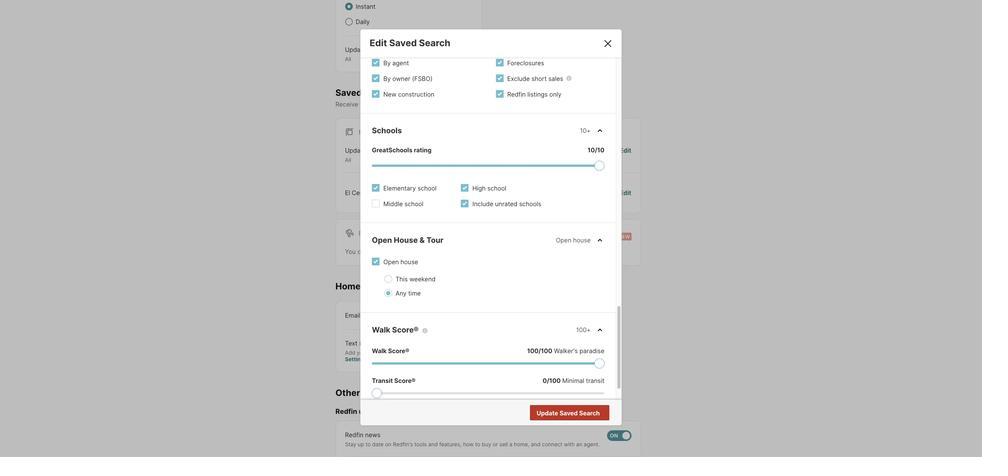 Task type: vqa. For each thing, say whether or not it's contained in the screenshot.
By
yes



Task type: locate. For each thing, give the bounding box(es) containing it.
1 horizontal spatial search
[[580, 410, 600, 417]]

score®
[[392, 326, 419, 335], [388, 347, 410, 355], [395, 377, 416, 385]]

1 to from the left
[[366, 441, 371, 448]]

all up el
[[345, 157, 351, 163]]

2 for from the top
[[359, 230, 371, 237]]

2 horizontal spatial on
[[466, 312, 473, 319]]

1 for from the top
[[359, 129, 371, 136]]

2 update types all from the top
[[345, 147, 384, 163]]

2 vertical spatial score®
[[395, 377, 416, 385]]

0 vertical spatial all
[[345, 56, 351, 62]]

by left owner
[[384, 75, 391, 82]]

always
[[444, 312, 464, 319]]

1 vertical spatial walk
[[372, 347, 387, 355]]

0 vertical spatial redfin
[[508, 90, 526, 98]]

elementary
[[384, 184, 416, 192]]

on right always
[[466, 312, 473, 319]]

by owner (fsbo)
[[384, 75, 433, 82]]

instant
[[356, 3, 376, 10]]

exclude short sales
[[508, 75, 564, 82]]

all down daily radio
[[345, 56, 351, 62]]

Instant radio
[[345, 3, 353, 10]]

on right date
[[385, 441, 392, 448]]

owner
[[393, 75, 411, 82]]

on inside saved searches receive timely notifications based on your preferred search filters.
[[436, 101, 443, 108]]

1 horizontal spatial house
[[574, 236, 591, 244]]

1 vertical spatial house
[[401, 258, 419, 266]]

redfin down the other
[[336, 408, 357, 416]]

0 vertical spatial edit
[[370, 37, 387, 48]]

0 vertical spatial types
[[368, 46, 384, 54]]

weekend
[[410, 276, 436, 283]]

1 horizontal spatial searches
[[410, 248, 437, 256]]

edit inside dialog
[[370, 37, 387, 48]]

0 horizontal spatial on
[[385, 441, 392, 448]]

1 vertical spatial for
[[359, 230, 371, 237]]

redfin for redfin updates
[[336, 408, 357, 416]]

sales
[[549, 75, 564, 82]]

1
[[388, 189, 391, 197]]

this weekend
[[396, 276, 436, 283]]

to
[[366, 441, 371, 448], [476, 441, 481, 448]]

redfin for redfin listings only
[[508, 90, 526, 98]]

email
[[345, 312, 361, 319]]

1 vertical spatial all
[[345, 157, 351, 163]]

redfin up stay
[[345, 431, 364, 439]]

1 vertical spatial search
[[580, 410, 600, 417]]

any
[[396, 290, 407, 297]]

0 vertical spatial for
[[359, 129, 371, 136]]

middle school
[[384, 200, 424, 208]]

None range field
[[372, 161, 605, 171], [372, 359, 605, 369], [372, 389, 605, 399], [372, 161, 605, 171], [372, 359, 605, 369], [372, 389, 605, 399]]

1 vertical spatial your
[[357, 350, 368, 356]]

update inside update saved search button
[[537, 410, 559, 417]]

to right up
[[366, 441, 371, 448]]

redfin updates
[[336, 408, 387, 416]]

school down "elementary school"
[[405, 200, 424, 208]]

unrated
[[496, 200, 518, 208]]

walk score®
[[372, 326, 419, 335], [372, 347, 410, 355]]

1 edit button from the top
[[620, 146, 632, 163]]

sale
[[373, 129, 388, 136]]

by left agent
[[384, 59, 391, 67]]

search inside button
[[580, 410, 600, 417]]

(sms)
[[359, 340, 377, 347]]

1 vertical spatial types
[[368, 147, 384, 155]]

0 horizontal spatial to
[[366, 441, 371, 448]]

/100 left the minimal
[[547, 377, 561, 385]]

1 by from the top
[[384, 59, 391, 67]]

1 vertical spatial open house
[[384, 258, 419, 266]]

1 vertical spatial on
[[466, 312, 473, 319]]

1 types from the top
[[368, 46, 384, 54]]

on right based
[[436, 101, 443, 108]]

/100 left the walker's
[[539, 347, 553, 355]]

phone
[[370, 350, 386, 356]]

walk
[[372, 326, 391, 335], [372, 347, 387, 355]]

greatschools
[[372, 146, 413, 154]]

search right no
[[580, 410, 600, 417]]

2 all from the top
[[345, 157, 351, 163]]

no results
[[570, 410, 600, 418]]

0 vertical spatial search
[[419, 37, 451, 48]]

for left sale
[[359, 129, 371, 136]]

2 vertical spatial on
[[385, 441, 392, 448]]

on
[[436, 101, 443, 108], [466, 312, 473, 319], [385, 441, 392, 448]]

types
[[368, 46, 384, 54], [368, 147, 384, 155]]

redfin inside edit saved search dialog
[[508, 90, 526, 98]]

your
[[445, 101, 458, 108], [357, 350, 368, 356]]

this
[[396, 276, 408, 283]]

updates
[[359, 408, 387, 416]]

middle
[[384, 200, 403, 208]]

update types all
[[345, 46, 384, 62], [345, 147, 384, 163]]

open house
[[556, 236, 591, 244], [384, 258, 419, 266]]

include
[[473, 200, 494, 208]]

0 vertical spatial by
[[384, 59, 391, 67]]

1 vertical spatial redfin
[[336, 408, 357, 416]]

0 horizontal spatial search
[[419, 37, 451, 48]]

1 horizontal spatial open house
[[556, 236, 591, 244]]

schools
[[372, 126, 402, 135]]

filters.
[[509, 101, 527, 108]]

no
[[570, 410, 578, 418]]

school for middle school
[[405, 200, 424, 208]]

update down daily radio
[[345, 46, 367, 54]]

0 vertical spatial walk score®
[[372, 326, 419, 335]]

your inside saved searches receive timely notifications based on your preferred search filters.
[[445, 101, 458, 108]]

update types all down daily
[[345, 46, 384, 62]]

agent.
[[584, 441, 600, 448]]

1 and from the left
[[429, 441, 438, 448]]

1 vertical spatial update types all
[[345, 147, 384, 163]]

1 vertical spatial by
[[384, 75, 391, 82]]

types up by agent
[[368, 46, 384, 54]]

2 and from the left
[[531, 441, 541, 448]]

None checkbox
[[607, 431, 632, 441]]

1 vertical spatial edit button
[[620, 188, 632, 197]]

only
[[550, 90, 562, 98]]

and right home,
[[531, 441, 541, 448]]

update types all down for sale
[[345, 147, 384, 163]]

on inside redfin news stay up to date on redfin's tools and features, how to buy or sell a home, and connect with an agent.
[[385, 441, 392, 448]]

1 vertical spatial edit
[[620, 147, 632, 155]]

/10
[[595, 146, 605, 154]]

new construction
[[384, 90, 435, 98]]

and
[[429, 441, 438, 448], [531, 441, 541, 448]]

0 vertical spatial walk
[[372, 326, 391, 335]]

house
[[574, 236, 591, 244], [401, 258, 419, 266]]

buy
[[482, 441, 492, 448]]

by for by agent
[[384, 59, 391, 67]]

1 vertical spatial /100
[[547, 377, 561, 385]]

searches down &
[[410, 248, 437, 256]]

high school
[[473, 184, 507, 192]]

1 horizontal spatial and
[[531, 441, 541, 448]]

1 horizontal spatial your
[[445, 101, 458, 108]]

2 by from the top
[[384, 75, 391, 82]]

searches up notifications on the top left of the page
[[364, 87, 405, 98]]

0 horizontal spatial open house
[[384, 258, 419, 266]]

redfin up "filters."
[[508, 90, 526, 98]]

new
[[384, 90, 397, 98]]

0 horizontal spatial and
[[429, 441, 438, 448]]

0 vertical spatial on
[[436, 101, 443, 108]]

0
[[543, 377, 547, 385]]

results
[[579, 410, 600, 418]]

short
[[532, 75, 547, 82]]

types down for sale
[[368, 147, 384, 155]]

/100 for 100
[[539, 347, 553, 355]]

your up settings
[[357, 350, 368, 356]]

search for edit saved search
[[419, 37, 451, 48]]

school right the high
[[488, 184, 507, 192]]

edit button
[[620, 146, 632, 163], [620, 188, 632, 197]]

sell
[[500, 441, 508, 448]]

any time
[[396, 290, 421, 297]]

number
[[387, 350, 406, 356]]

school right elementary
[[418, 184, 437, 192]]

for sale
[[359, 129, 388, 136]]

update left no
[[537, 410, 559, 417]]

transit
[[587, 377, 605, 385]]

timely
[[360, 101, 378, 108]]

walk down (sms)
[[372, 347, 387, 355]]

saved inside saved searches receive timely notifications based on your preferred search filters.
[[336, 87, 362, 98]]

/100
[[539, 347, 553, 355], [547, 377, 561, 385]]

and right tools
[[429, 441, 438, 448]]

based
[[417, 101, 434, 108]]

2 vertical spatial redfin
[[345, 431, 364, 439]]

or
[[493, 441, 498, 448]]

0 horizontal spatial searches
[[364, 87, 405, 98]]

your left preferred
[[445, 101, 458, 108]]

for left rent
[[359, 230, 371, 237]]

schools
[[520, 200, 542, 208]]

construction
[[399, 90, 435, 98]]

up
[[358, 441, 364, 448]]

search up (fsbo)
[[419, 37, 451, 48]]

100+
[[577, 326, 591, 334]]

by agent
[[384, 59, 409, 67]]

2 to from the left
[[476, 441, 481, 448]]

1 horizontal spatial on
[[436, 101, 443, 108]]

0 vertical spatial searches
[[364, 87, 405, 98]]

to left buy
[[476, 441, 481, 448]]

update down for sale
[[345, 147, 367, 155]]

1 vertical spatial score®
[[388, 347, 410, 355]]

1 update types all from the top
[[345, 46, 384, 62]]

el cerrito test 1
[[345, 189, 391, 197]]

0 vertical spatial your
[[445, 101, 458, 108]]

0 vertical spatial edit button
[[620, 146, 632, 163]]

all
[[345, 56, 351, 62], [345, 157, 351, 163]]

update saved search
[[537, 410, 600, 417]]

always on
[[444, 312, 473, 319]]

you can create saved searches while searching for
[[345, 248, 495, 256]]

2 vertical spatial update
[[537, 410, 559, 417]]

0 vertical spatial update types all
[[345, 46, 384, 62]]

walk up (sms)
[[372, 326, 391, 335]]

update saved search button
[[530, 405, 610, 421]]

0 vertical spatial /100
[[539, 347, 553, 355]]

1 horizontal spatial to
[[476, 441, 481, 448]]

school for high school
[[488, 184, 507, 192]]

0 horizontal spatial house
[[401, 258, 419, 266]]

1 vertical spatial walk score®
[[372, 347, 410, 355]]

redfin's
[[393, 441, 413, 448]]

1 walk score® from the top
[[372, 326, 419, 335]]



Task type: describe. For each thing, give the bounding box(es) containing it.
with
[[564, 441, 575, 448]]

daily
[[356, 18, 370, 26]]

0 vertical spatial score®
[[392, 326, 419, 335]]

10+
[[581, 127, 591, 134]]

on for searches
[[436, 101, 443, 108]]

house
[[394, 236, 418, 245]]

date
[[373, 441, 384, 448]]

1 vertical spatial update
[[345, 147, 367, 155]]

transit
[[372, 377, 393, 385]]

elementary school
[[384, 184, 437, 192]]

emails
[[363, 388, 391, 398]]

edit saved search dialog
[[361, 0, 622, 440]]

add
[[345, 350, 356, 356]]

features,
[[440, 441, 462, 448]]

text
[[345, 340, 358, 347]]

search for update saved search
[[580, 410, 600, 417]]

school for elementary school
[[418, 184, 437, 192]]

on for news
[[385, 441, 392, 448]]

foreclosures
[[508, 59, 545, 67]]

while
[[438, 248, 453, 256]]

tour
[[427, 236, 444, 245]]

redfin news stay up to date on redfin's tools and features, how to buy or sell a home, and connect with an agent.
[[345, 431, 600, 448]]

create
[[370, 248, 388, 256]]

2 vertical spatial edit
[[620, 189, 632, 197]]

/100 for 0
[[547, 377, 561, 385]]

score® for walk
[[388, 347, 410, 355]]

2 walk score® from the top
[[372, 347, 410, 355]]

account settings
[[345, 350, 436, 363]]

high
[[473, 184, 486, 192]]

time
[[409, 290, 421, 297]]

paradise
[[580, 347, 605, 355]]

100 /100 walker's paradise
[[528, 347, 605, 355]]

redfin listings only
[[508, 90, 562, 98]]

receive
[[336, 101, 358, 108]]

connect
[[542, 441, 563, 448]]

rent
[[373, 230, 389, 237]]

by for by owner (fsbo)
[[384, 75, 391, 82]]

other emails
[[336, 388, 391, 398]]

walker's
[[554, 347, 578, 355]]

transit score®
[[372, 377, 416, 385]]

&
[[420, 236, 425, 245]]

Daily radio
[[345, 18, 353, 26]]

searching
[[455, 248, 483, 256]]

for rent
[[359, 230, 389, 237]]

listings
[[528, 90, 548, 98]]

can
[[358, 248, 368, 256]]

add your phone number in
[[345, 350, 414, 356]]

el
[[345, 189, 350, 197]]

100
[[528, 347, 539, 355]]

notifications
[[379, 101, 415, 108]]

2 walk from the top
[[372, 347, 387, 355]]

10
[[588, 146, 595, 154]]

0 /100 minimal transit
[[543, 377, 605, 385]]

0 vertical spatial house
[[574, 236, 591, 244]]

how
[[464, 441, 474, 448]]

for
[[485, 248, 493, 256]]

home
[[336, 281, 361, 292]]

open house & tour
[[372, 236, 444, 245]]

in
[[408, 350, 412, 356]]

0 vertical spatial open house
[[556, 236, 591, 244]]

an
[[577, 441, 583, 448]]

stay
[[345, 441, 357, 448]]

account settings link
[[345, 350, 436, 363]]

for for for sale
[[359, 129, 371, 136]]

edit saved search element
[[370, 37, 594, 48]]

other
[[336, 388, 360, 398]]

news
[[365, 431, 381, 439]]

text (sms)
[[345, 340, 377, 347]]

searches inside saved searches receive timely notifications based on your preferred search filters.
[[364, 87, 405, 98]]

minimal
[[563, 377, 585, 385]]

saved searches receive timely notifications based on your preferred search filters.
[[336, 87, 527, 108]]

exclude
[[508, 75, 530, 82]]

0 horizontal spatial your
[[357, 350, 368, 356]]

for for for rent
[[359, 230, 371, 237]]

2 edit button from the top
[[620, 188, 632, 197]]

redfin inside redfin news stay up to date on redfin's tools and features, how to buy or sell a home, and connect with an agent.
[[345, 431, 364, 439]]

home,
[[514, 441, 530, 448]]

1 walk from the top
[[372, 326, 391, 335]]

rating
[[414, 146, 432, 154]]

saved inside button
[[560, 410, 578, 417]]

account
[[414, 350, 436, 356]]

home tours
[[336, 281, 386, 292]]

include unrated schools
[[473, 200, 542, 208]]

no results button
[[561, 406, 609, 421]]

(fsbo)
[[412, 75, 433, 82]]

1 vertical spatial searches
[[410, 248, 437, 256]]

0 vertical spatial update
[[345, 46, 367, 54]]

search
[[488, 101, 508, 108]]

agent
[[393, 59, 409, 67]]

edit saved search
[[370, 37, 451, 48]]

1 all from the top
[[345, 56, 351, 62]]

settings
[[345, 356, 367, 363]]

score® for transit
[[395, 377, 416, 385]]

test
[[374, 189, 386, 197]]

you
[[345, 248, 356, 256]]

2 types from the top
[[368, 147, 384, 155]]

greatschools rating
[[372, 146, 432, 154]]

tours
[[363, 281, 386, 292]]

a
[[510, 441, 513, 448]]



